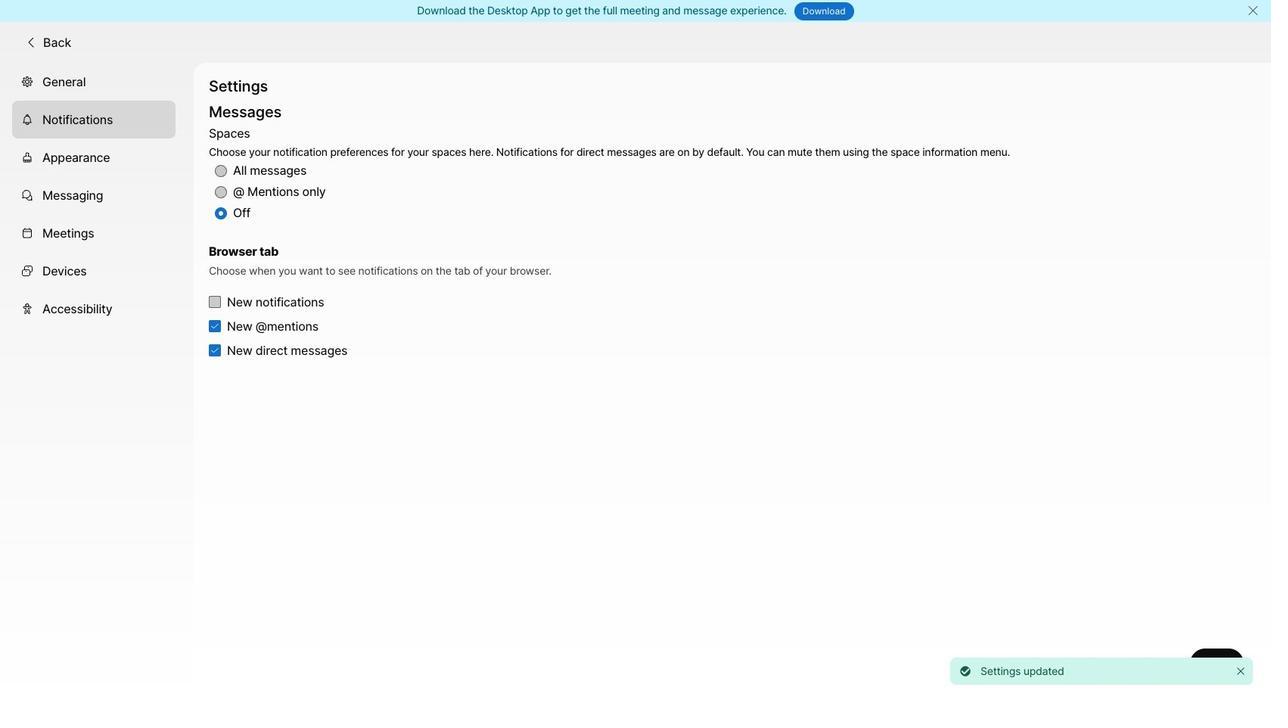 Task type: locate. For each thing, give the bounding box(es) containing it.
alert
[[944, 652, 1259, 691]]

meetings tab
[[12, 214, 176, 252]]

option group
[[209, 123, 1011, 224]]

All messages radio
[[215, 165, 227, 177]]

general tab
[[12, 63, 176, 100]]

Off radio
[[215, 207, 227, 219]]

appearance tab
[[12, 138, 176, 176]]

@ Mentions only radio
[[215, 186, 227, 198]]

notifications tab
[[12, 100, 176, 138]]

accessibility tab
[[12, 290, 176, 327]]

messaging tab
[[12, 176, 176, 214]]



Task type: describe. For each thing, give the bounding box(es) containing it.
devices tab
[[12, 252, 176, 290]]

cancel_16 image
[[1247, 5, 1259, 17]]

settings navigation
[[0, 63, 194, 703]]



Task type: vqa. For each thing, say whether or not it's contained in the screenshot.
the Accessibility tab
yes



